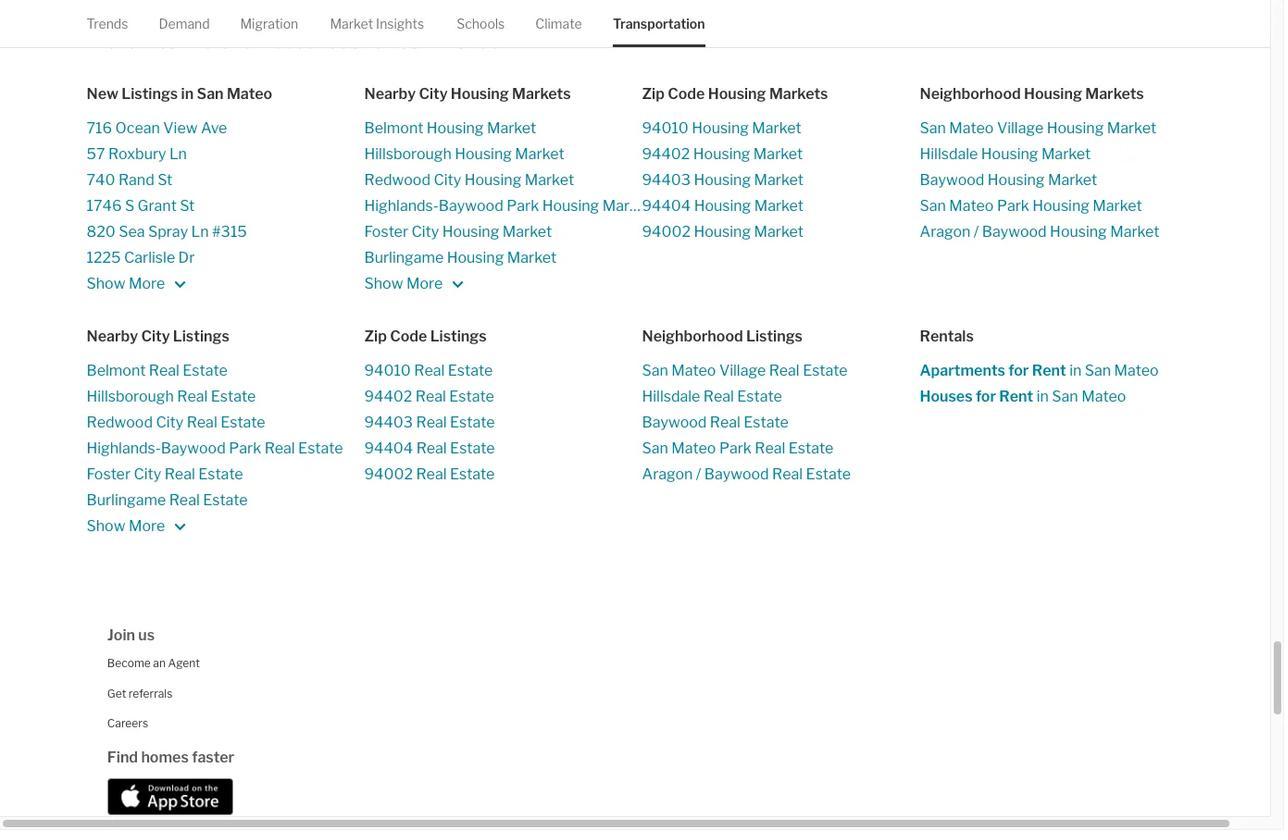 Task type: describe. For each thing, give the bounding box(es) containing it.
94404 real estate link
[[365, 436, 642, 462]]

schools
[[457, 16, 505, 31]]

demand link
[[159, 0, 210, 47]]

become an agent button
[[107, 657, 200, 671]]

join
[[107, 627, 135, 645]]

ore for real
[[142, 518, 165, 535]]

94403 housing market link
[[642, 168, 920, 194]]

climate link
[[536, 0, 582, 47]]

redwood for redwood city housing market
[[365, 171, 431, 189]]

park inside "san mateo village real estate hillsdale real estate baywood real estate san mateo park real estate aragon / baywood real estate"
[[720, 440, 752, 458]]

1225
[[87, 249, 121, 267]]

716 ocean view ave link
[[87, 116, 365, 142]]

zip code listings heading
[[365, 327, 642, 347]]

resources
[[257, 28, 361, 53]]

1 vertical spatial in
[[1070, 362, 1082, 380]]

0 vertical spatial ln
[[169, 145, 187, 163]]

become
[[107, 657, 151, 671]]

careers
[[107, 717, 148, 731]]

foster city housing market link
[[365, 220, 642, 245]]

aragon for san mateo village housing market hillsdale housing market baywood housing market san mateo park housing market aragon / baywood housing market
[[920, 223, 971, 241]]

redwood for redwood city real estate
[[87, 414, 153, 432]]

referrals
[[129, 687, 173, 701]]

migration link
[[240, 0, 298, 47]]

find homes faster
[[107, 749, 234, 767]]

ocean
[[115, 120, 160, 137]]

1 horizontal spatial ln
[[191, 223, 209, 241]]

94402 for 94402 real estate
[[365, 388, 413, 406]]

city inside nearby city listings heading
[[141, 328, 170, 346]]

san mateo park real estate link
[[642, 436, 920, 462]]

apartments
[[920, 362, 1006, 380]]

baywood housing market link
[[920, 168, 1198, 194]]

ore for housing
[[420, 275, 443, 293]]

demand
[[159, 16, 210, 31]]

burlingame for belmont housing market hillsborough housing market redwood city housing market highlands-baywood park housing market foster city housing market burlingame housing market
[[365, 249, 444, 267]]

show for belmont housing market hillsborough housing market redwood city housing market highlands-baywood park housing market foster city housing market burlingame housing market
[[365, 275, 403, 293]]

1746
[[87, 197, 122, 215]]

94402 real estate link
[[365, 384, 642, 410]]

716
[[87, 120, 112, 137]]

1 vertical spatial rent
[[1000, 388, 1034, 406]]

1 horizontal spatial for
[[976, 388, 997, 406]]

hillsborough for real
[[87, 388, 174, 406]]

740
[[87, 171, 115, 189]]

apartments for rent in san mateo houses for rent in san mateo
[[920, 362, 1160, 406]]

show for 716 ocean view ave 57 roxbury ln 740 rand st 1746 s grant st 820 sea spray ln #315 1225 carlisle dr
[[87, 275, 125, 293]]

0 vertical spatial rent
[[1033, 362, 1067, 380]]

highlands- for highlands-baywood park housing market
[[365, 197, 439, 215]]

57 roxbury ln link
[[87, 142, 365, 168]]

nearby for nearby city listings
[[87, 328, 138, 346]]

redwood city real estate link
[[87, 410, 365, 436]]

m for real
[[129, 518, 142, 535]]

insights
[[376, 16, 424, 31]]

1225 carlisle dr link
[[87, 245, 365, 271]]

94010 housing market 94402 housing market 94403 housing market 94404 housing market 94002 housing market
[[642, 120, 804, 241]]

foster for foster city housing market
[[365, 223, 409, 241]]

94010 real estate link
[[365, 359, 642, 384]]

94010 for 94010 housing market 94402 housing market 94403 housing market 94404 housing market 94002 housing market
[[642, 120, 689, 137]]

94403 real estate link
[[365, 410, 642, 436]]

94404 housing market link
[[642, 194, 920, 220]]

belmont real estate hillsborough real estate redwood city real estate highlands-baywood park real estate foster city real estate burlingame real estate
[[87, 362, 343, 510]]

listings up ocean at the left top
[[122, 85, 178, 103]]

more
[[87, 28, 138, 53]]

spray
[[148, 223, 188, 241]]

show m ore for housing
[[365, 275, 446, 293]]

village for housing
[[998, 120, 1044, 137]]

baywood inside belmont housing market hillsborough housing market redwood city housing market highlands-baywood park housing market foster city housing market burlingame housing market
[[439, 197, 504, 215]]

foster city real estate link
[[87, 462, 365, 488]]

94010 real estate 94402 real estate 94403 real estate 94404 real estate 94002 real estate
[[365, 362, 495, 484]]

aragon / baywood housing market link
[[920, 220, 1198, 245]]

rand
[[118, 171, 154, 189]]

new listings in san mateo
[[87, 85, 272, 103]]

san mateo village real estate link
[[642, 359, 920, 384]]

hillsdale real estate link
[[642, 384, 920, 410]]

baywood inside belmont real estate hillsborough real estate redwood city real estate highlands-baywood park real estate foster city real estate burlingame real estate
[[161, 440, 226, 458]]

park inside belmont real estate hillsborough real estate redwood city real estate highlands-baywood park real estate foster city real estate burlingame real estate
[[229, 440, 261, 458]]

hillsdale for hillsdale housing market
[[920, 145, 979, 163]]

us
[[138, 627, 155, 645]]

94010 housing market link
[[642, 116, 920, 142]]

57
[[87, 145, 105, 163]]

get
[[107, 687, 126, 701]]

city down hillsborough housing market link
[[434, 171, 462, 189]]

show m ore for carlisle
[[87, 275, 168, 293]]

belmont real estate link
[[87, 359, 365, 384]]

/ for real
[[696, 466, 702, 484]]

s
[[125, 197, 134, 215]]

join us
[[107, 627, 155, 645]]

94002 real estate link
[[365, 462, 642, 488]]

find
[[107, 749, 138, 767]]

roxbury
[[108, 145, 166, 163]]

redwood city housing market link
[[365, 168, 642, 194]]

rentals
[[920, 328, 974, 346]]

park inside san mateo village housing market hillsdale housing market baywood housing market san mateo park housing market aragon / baywood housing market
[[998, 197, 1030, 215]]

neighborhood listings
[[642, 328, 803, 346]]

show for belmont real estate hillsborough real estate redwood city real estate highlands-baywood park real estate foster city real estate burlingame real estate
[[87, 518, 125, 535]]

baywood real estate link
[[642, 410, 920, 436]]

san mateo park housing market link
[[920, 194, 1198, 220]]

hillsborough housing market link
[[365, 142, 642, 168]]

housing inside neighborhood housing markets heading
[[1025, 85, 1083, 103]]

mateo inside heading
[[227, 85, 272, 103]]

highlands-baywood park housing market link
[[365, 194, 652, 220]]

more real estate resources for san mateo
[[87, 28, 501, 53]]

agent
[[168, 657, 200, 671]]

0 vertical spatial for
[[365, 28, 393, 53]]

94402 for 94402 housing market
[[642, 145, 691, 163]]

code for listings
[[390, 328, 427, 346]]

get referrals button
[[107, 687, 173, 701]]

belmont housing market hillsborough housing market redwood city housing market highlands-baywood park housing market foster city housing market burlingame housing market
[[365, 120, 652, 267]]

1746 s grant st link
[[87, 194, 365, 220]]

listings up 94010 real estate link
[[430, 328, 487, 346]]

belmont for belmont housing market hillsborough housing market redwood city housing market highlands-baywood park housing market foster city housing market burlingame housing market
[[365, 120, 424, 137]]

zip for zip code listings
[[365, 328, 387, 346]]

listings inside heading
[[173, 328, 230, 346]]

nearby city housing markets heading
[[365, 84, 642, 105]]

markets for 94010 housing market
[[770, 85, 829, 103]]

0 vertical spatial st
[[158, 171, 172, 189]]



Task type: locate. For each thing, give the bounding box(es) containing it.
0 horizontal spatial code
[[390, 328, 427, 346]]

park down redwood city real estate link
[[229, 440, 261, 458]]

ore up zip code listings
[[420, 275, 443, 293]]

village down neighborhood listings
[[720, 362, 766, 380]]

city down highlands-baywood park real estate link
[[134, 466, 161, 484]]

1 horizontal spatial highlands-
[[365, 197, 439, 215]]

1 horizontal spatial 94002
[[642, 223, 691, 241]]

/ for housing
[[974, 223, 979, 241]]

hillsborough
[[365, 145, 452, 163], [87, 388, 174, 406]]

show m ore for real
[[87, 518, 168, 535]]

1 vertical spatial burlingame
[[87, 492, 166, 510]]

view
[[163, 120, 198, 137]]

1 vertical spatial hillsdale
[[642, 388, 701, 406]]

code for housing
[[668, 85, 705, 103]]

0 vertical spatial nearby
[[365, 85, 416, 103]]

94010 down the zip code housing markets
[[642, 120, 689, 137]]

park down the baywood real estate link
[[720, 440, 752, 458]]

0 vertical spatial neighborhood
[[920, 85, 1022, 103]]

94402 down the zip code housing markets
[[642, 145, 691, 163]]

94404 inside 94010 housing market 94402 housing market 94403 housing market 94404 housing market 94002 housing market
[[642, 197, 691, 215]]

markets
[[512, 85, 571, 103], [770, 85, 829, 103], [1086, 85, 1145, 103]]

belmont inside belmont housing market hillsborough housing market redwood city housing market highlands-baywood park housing market foster city housing market burlingame housing market
[[365, 120, 424, 137]]

ore down carlisle
[[142, 275, 165, 293]]

1 horizontal spatial code
[[668, 85, 705, 103]]

an
[[153, 657, 166, 671]]

94010 inside 94010 housing market 94402 housing market 94403 housing market 94404 housing market 94002 housing market
[[642, 120, 689, 137]]

zip code housing markets heading
[[642, 84, 920, 105]]

aragon
[[920, 223, 971, 241], [642, 466, 693, 484]]

1 horizontal spatial neighborhood
[[920, 85, 1022, 103]]

0 horizontal spatial st
[[158, 171, 172, 189]]

highlands- inside belmont housing market hillsborough housing market redwood city housing market highlands-baywood park housing market foster city housing market burlingame housing market
[[365, 197, 439, 215]]

markets for belmont housing market
[[512, 85, 571, 103]]

nearby city listings heading
[[87, 327, 365, 347]]

2 horizontal spatial markets
[[1086, 85, 1145, 103]]

1 vertical spatial village
[[720, 362, 766, 380]]

0 horizontal spatial /
[[696, 466, 702, 484]]

1 vertical spatial /
[[696, 466, 702, 484]]

neighborhood inside neighborhood housing markets heading
[[920, 85, 1022, 103]]

rent down rentals heading
[[1033, 362, 1067, 380]]

94002 housing market link
[[642, 220, 920, 245]]

nearby inside nearby city housing markets heading
[[365, 85, 416, 103]]

0 horizontal spatial 94403
[[365, 414, 413, 432]]

0 vertical spatial 94010
[[642, 120, 689, 137]]

highlands- inside belmont real estate hillsborough real estate redwood city real estate highlands-baywood park real estate foster city real estate burlingame real estate
[[87, 440, 161, 458]]

1 vertical spatial 94404
[[365, 440, 413, 458]]

zip code housing markets
[[642, 85, 829, 103]]

new
[[87, 85, 119, 103]]

1 vertical spatial aragon
[[642, 466, 693, 484]]

zip code listings
[[365, 328, 487, 346]]

hillsborough inside belmont housing market hillsborough housing market redwood city housing market highlands-baywood park housing market foster city housing market burlingame housing market
[[365, 145, 452, 163]]

sea
[[119, 223, 145, 241]]

housing inside zip code housing markets heading
[[708, 85, 767, 103]]

nearby inside nearby city listings heading
[[87, 328, 138, 346]]

0 horizontal spatial redwood
[[87, 414, 153, 432]]

94002
[[642, 223, 691, 241], [365, 466, 413, 484]]

aragon inside san mateo village housing market hillsdale housing market baywood housing market san mateo park housing market aragon / baywood housing market
[[920, 223, 971, 241]]

code inside zip code listings heading
[[390, 328, 427, 346]]

new listings in san mateo heading
[[87, 84, 365, 105]]

village inside "san mateo village real estate hillsdale real estate baywood real estate san mateo park real estate aragon / baywood real estate"
[[720, 362, 766, 380]]

0 horizontal spatial 94002
[[365, 466, 413, 484]]

1 vertical spatial 94002
[[365, 466, 413, 484]]

820 sea spray ln #315 link
[[87, 220, 365, 245]]

city inside nearby city housing markets heading
[[419, 85, 448, 103]]

1 vertical spatial belmont
[[87, 362, 146, 380]]

1 horizontal spatial markets
[[770, 85, 829, 103]]

0 horizontal spatial neighborhood
[[642, 328, 744, 346]]

san inside heading
[[197, 85, 224, 103]]

in
[[181, 85, 194, 103], [1070, 362, 1082, 380], [1037, 388, 1050, 406]]

for right resources
[[365, 28, 393, 53]]

0 vertical spatial 94404
[[642, 197, 691, 215]]

highlands-baywood park real estate link
[[87, 436, 365, 462]]

trends
[[87, 16, 128, 31]]

2 markets from the left
[[770, 85, 829, 103]]

ore for carlisle
[[142, 275, 165, 293]]

0 horizontal spatial in
[[181, 85, 194, 103]]

1 horizontal spatial village
[[998, 120, 1044, 137]]

aragon for san mateo village real estate hillsdale real estate baywood real estate san mateo park real estate aragon / baywood real estate
[[642, 466, 693, 484]]

/ inside san mateo village housing market hillsdale housing market baywood housing market san mateo park housing market aragon / baywood housing market
[[974, 223, 979, 241]]

0 horizontal spatial hillsdale
[[642, 388, 701, 406]]

2 horizontal spatial for
[[1009, 362, 1030, 380]]

/ down "san mateo park housing market" "link"
[[974, 223, 979, 241]]

park down 'baywood housing market' link
[[998, 197, 1030, 215]]

94402 inside 94010 housing market 94402 housing market 94403 housing market 94404 housing market 94002 housing market
[[642, 145, 691, 163]]

1 vertical spatial ln
[[191, 223, 209, 241]]

for down apartments
[[976, 388, 997, 406]]

94403 for 94403 housing market
[[642, 171, 691, 189]]

neighborhood housing markets
[[920, 85, 1145, 103]]

1 horizontal spatial /
[[974, 223, 979, 241]]

village for real
[[720, 362, 766, 380]]

park inside belmont housing market hillsborough housing market redwood city housing market highlands-baywood park housing market foster city housing market burlingame housing market
[[507, 197, 539, 215]]

94403 for 94403 real estate
[[365, 414, 413, 432]]

94002 for 94010 housing market 94402 housing market 94403 housing market 94404 housing market 94002 housing market
[[642, 223, 691, 241]]

in inside heading
[[181, 85, 194, 103]]

redwood inside belmont real estate hillsborough real estate redwood city real estate highlands-baywood park real estate foster city real estate burlingame real estate
[[87, 414, 153, 432]]

nearby city housing markets
[[365, 85, 571, 103]]

park down redwood city housing market link
[[507, 197, 539, 215]]

0 horizontal spatial burlingame
[[87, 492, 166, 510]]

download the redfin app on the apple app store image
[[107, 779, 233, 816]]

1 vertical spatial code
[[390, 328, 427, 346]]

94010 for 94010 real estate 94402 real estate 94403 real estate 94404 real estate 94002 real estate
[[365, 362, 411, 380]]

burlingame inside belmont real estate hillsborough real estate redwood city real estate highlands-baywood park real estate foster city real estate burlingame real estate
[[87, 492, 166, 510]]

1 vertical spatial highlands-
[[87, 440, 161, 458]]

ln
[[169, 145, 187, 163], [191, 223, 209, 241]]

belmont inside belmont real estate hillsborough real estate redwood city real estate highlands-baywood park real estate foster city real estate burlingame real estate
[[87, 362, 146, 380]]

hillsdale inside "san mateo village real estate hillsdale real estate baywood real estate san mateo park real estate aragon / baywood real estate"
[[642, 388, 701, 406]]

belmont for belmont real estate hillsborough real estate redwood city real estate highlands-baywood park real estate foster city real estate burlingame real estate
[[87, 362, 146, 380]]

foster inside belmont real estate hillsborough real estate redwood city real estate highlands-baywood park real estate foster city real estate burlingame real estate
[[87, 466, 131, 484]]

show
[[87, 275, 125, 293], [365, 275, 403, 293], [87, 518, 125, 535]]

san mateo village real estate hillsdale real estate baywood real estate san mateo park real estate aragon / baywood real estate
[[642, 362, 851, 484]]

94010 down zip code listings
[[365, 362, 411, 380]]

1 horizontal spatial 94403
[[642, 171, 691, 189]]

0 vertical spatial /
[[974, 223, 979, 241]]

code
[[668, 85, 705, 103], [390, 328, 427, 346]]

village down neighborhood housing markets
[[998, 120, 1044, 137]]

belmont
[[365, 120, 424, 137], [87, 362, 146, 380]]

m for carlisle
[[129, 275, 142, 293]]

/
[[974, 223, 979, 241], [696, 466, 702, 484]]

1 vertical spatial st
[[180, 197, 195, 215]]

foster for foster city real estate
[[87, 466, 131, 484]]

hillsdale housing market link
[[920, 142, 1198, 168]]

0 horizontal spatial village
[[720, 362, 766, 380]]

schools link
[[457, 0, 505, 47]]

94404 inside 94010 real estate 94402 real estate 94403 real estate 94404 real estate 94002 real estate
[[365, 440, 413, 458]]

94002 for 94010 real estate 94402 real estate 94403 real estate 94404 real estate 94002 real estate
[[365, 466, 413, 484]]

1 vertical spatial redwood
[[87, 414, 153, 432]]

m
[[129, 275, 142, 293], [407, 275, 420, 293], [129, 518, 142, 535]]

city down insights
[[419, 85, 448, 103]]

transportation
[[613, 16, 705, 31]]

/ down san mateo park real estate link
[[696, 466, 702, 484]]

belmont down nearby city housing markets
[[365, 120, 424, 137]]

housing
[[451, 85, 509, 103], [708, 85, 767, 103], [1025, 85, 1083, 103], [427, 120, 484, 137], [692, 120, 749, 137], [1047, 120, 1105, 137], [455, 145, 512, 163], [694, 145, 751, 163], [982, 145, 1039, 163], [465, 171, 522, 189], [694, 171, 751, 189], [988, 171, 1045, 189], [543, 197, 600, 215], [694, 197, 752, 215], [1033, 197, 1090, 215], [443, 223, 500, 241], [694, 223, 751, 241], [1051, 223, 1108, 241], [447, 249, 504, 267]]

1 vertical spatial nearby
[[87, 328, 138, 346]]

0 horizontal spatial 94404
[[365, 440, 413, 458]]

st right grant
[[180, 197, 195, 215]]

0 horizontal spatial ln
[[169, 145, 187, 163]]

st up grant
[[158, 171, 172, 189]]

94402 inside 94010 real estate 94402 real estate 94403 real estate 94404 real estate 94002 real estate
[[365, 388, 413, 406]]

markets up san mateo village housing market link
[[1086, 85, 1145, 103]]

1 horizontal spatial redwood
[[365, 171, 431, 189]]

1 horizontal spatial nearby
[[365, 85, 416, 103]]

1 horizontal spatial in
[[1037, 388, 1050, 406]]

94404
[[642, 197, 691, 215], [365, 440, 413, 458]]

1 vertical spatial for
[[1009, 362, 1030, 380]]

0 vertical spatial 94403
[[642, 171, 691, 189]]

hillsdale inside san mateo village housing market hillsdale housing market baywood housing market san mateo park housing market aragon / baywood housing market
[[920, 145, 979, 163]]

0 vertical spatial 94002
[[642, 223, 691, 241]]

housing inside nearby city housing markets heading
[[451, 85, 509, 103]]

burlingame housing market link
[[365, 245, 642, 271]]

grant
[[138, 197, 177, 215]]

0 vertical spatial in
[[181, 85, 194, 103]]

0 horizontal spatial aragon
[[642, 466, 693, 484]]

aragon / baywood real estate link
[[642, 462, 920, 488]]

2 vertical spatial for
[[976, 388, 997, 406]]

0 horizontal spatial highlands-
[[87, 440, 161, 458]]

94404 for 94404 real estate
[[365, 440, 413, 458]]

trends link
[[87, 0, 128, 47]]

1 vertical spatial neighborhood
[[642, 328, 744, 346]]

2 vertical spatial in
[[1037, 388, 1050, 406]]

hillsborough down nearby city listings
[[87, 388, 174, 406]]

1 horizontal spatial st
[[180, 197, 195, 215]]

740 rand st link
[[87, 168, 365, 194]]

highlands- for highlands-baywood park real estate
[[87, 440, 161, 458]]

nearby down '1225'
[[87, 328, 138, 346]]

0 horizontal spatial nearby
[[87, 328, 138, 346]]

foster
[[365, 223, 409, 241], [87, 466, 131, 484]]

rent down apartments
[[1000, 388, 1034, 406]]

carlisle
[[124, 249, 175, 267]]

burlingame inside belmont housing market hillsborough housing market redwood city housing market highlands-baywood park housing market foster city housing market burlingame housing market
[[365, 249, 444, 267]]

code inside zip code housing markets heading
[[668, 85, 705, 103]]

1 vertical spatial 94010
[[365, 362, 411, 380]]

burlingame real estate link
[[87, 488, 365, 514]]

city down hillsborough real estate link
[[156, 414, 184, 432]]

3 markets from the left
[[1086, 85, 1145, 103]]

94403 inside 94010 housing market 94402 housing market 94403 housing market 94404 housing market 94002 housing market
[[642, 171, 691, 189]]

0 horizontal spatial foster
[[87, 466, 131, 484]]

hillsborough down nearby city housing markets
[[365, 145, 452, 163]]

0 vertical spatial code
[[668, 85, 705, 103]]

market insights
[[330, 16, 424, 31]]

neighborhood
[[920, 85, 1022, 103], [642, 328, 744, 346]]

1 vertical spatial 94403
[[365, 414, 413, 432]]

get referrals
[[107, 687, 173, 701]]

rent
[[1033, 362, 1067, 380], [1000, 388, 1034, 406]]

0 vertical spatial aragon
[[920, 223, 971, 241]]

code down transportation link on the top of the page
[[668, 85, 705, 103]]

1 horizontal spatial foster
[[365, 223, 409, 241]]

1 vertical spatial hillsborough
[[87, 388, 174, 406]]

1 horizontal spatial hillsborough
[[365, 145, 452, 163]]

nearby down insights
[[365, 85, 416, 103]]

0 vertical spatial belmont
[[365, 120, 424, 137]]

belmont down nearby city listings
[[87, 362, 146, 380]]

0 vertical spatial burlingame
[[365, 249, 444, 267]]

faster
[[192, 749, 234, 767]]

/ inside "san mateo village real estate hillsdale real estate baywood real estate san mateo park real estate aragon / baywood real estate"
[[696, 466, 702, 484]]

ave
[[201, 120, 227, 137]]

dr
[[178, 249, 195, 267]]

0 vertical spatial hillsborough
[[365, 145, 452, 163]]

hillsborough for housing
[[365, 145, 452, 163]]

0 horizontal spatial belmont
[[87, 362, 146, 380]]

homes
[[141, 749, 189, 767]]

1 horizontal spatial zip
[[642, 85, 665, 103]]

1 horizontal spatial hillsdale
[[920, 145, 979, 163]]

listings up 'san mateo village real estate' link
[[747, 328, 803, 346]]

houses
[[920, 388, 973, 406]]

94402 housing market link
[[642, 142, 920, 168]]

neighborhood for neighborhood housing markets
[[920, 85, 1022, 103]]

1 vertical spatial zip
[[365, 328, 387, 346]]

1 horizontal spatial 94402
[[642, 145, 691, 163]]

neighborhood for neighborhood listings
[[642, 328, 744, 346]]

listings up belmont real estate "link" on the top left of page
[[173, 328, 230, 346]]

redwood inside belmont housing market hillsborough housing market redwood city housing market highlands-baywood park housing market foster city housing market burlingame housing market
[[365, 171, 431, 189]]

0 vertical spatial zip
[[642, 85, 665, 103]]

2 horizontal spatial in
[[1070, 362, 1082, 380]]

1 horizontal spatial 94010
[[642, 120, 689, 137]]

0 horizontal spatial 94402
[[365, 388, 413, 406]]

0 horizontal spatial for
[[365, 28, 393, 53]]

94002 inside 94010 real estate 94402 real estate 94403 real estate 94404 real estate 94002 real estate
[[365, 466, 413, 484]]

zip for zip code housing markets
[[642, 85, 665, 103]]

94010 inside 94010 real estate 94402 real estate 94403 real estate 94404 real estate 94002 real estate
[[365, 362, 411, 380]]

rentals heading
[[920, 327, 1198, 347]]

migration
[[240, 16, 298, 31]]

1 horizontal spatial aragon
[[920, 223, 971, 241]]

for down rentals heading
[[1009, 362, 1030, 380]]

park
[[507, 197, 539, 215], [998, 197, 1030, 215], [229, 440, 261, 458], [720, 440, 752, 458]]

aragon inside "san mateo village real estate hillsdale real estate baywood real estate san mateo park real estate aragon / baywood real estate"
[[642, 466, 693, 484]]

0 vertical spatial foster
[[365, 223, 409, 241]]

ore down burlingame real estate link
[[142, 518, 165, 535]]

neighborhood inside neighborhood listings heading
[[642, 328, 744, 346]]

0 horizontal spatial 94010
[[365, 362, 411, 380]]

#315
[[212, 223, 247, 241]]

city
[[419, 85, 448, 103], [434, 171, 462, 189], [412, 223, 439, 241], [141, 328, 170, 346], [156, 414, 184, 432], [134, 466, 161, 484]]

1 vertical spatial 94402
[[365, 388, 413, 406]]

94403 inside 94010 real estate 94402 real estate 94403 real estate 94404 real estate 94002 real estate
[[365, 414, 413, 432]]

san mateo village housing market hillsdale housing market baywood housing market san mateo park housing market aragon / baywood housing market
[[920, 120, 1160, 241]]

markets up 'belmont housing market' link
[[512, 85, 571, 103]]

climate
[[536, 16, 582, 31]]

0 vertical spatial village
[[998, 120, 1044, 137]]

hillsborough inside belmont real estate hillsborough real estate redwood city real estate highlands-baywood park real estate foster city real estate burlingame real estate
[[87, 388, 174, 406]]

1 horizontal spatial belmont
[[365, 120, 424, 137]]

markets up 94010 housing market link
[[770, 85, 829, 103]]

0 vertical spatial highlands-
[[365, 197, 439, 215]]

1 markets from the left
[[512, 85, 571, 103]]

94402 down zip code listings
[[365, 388, 413, 406]]

ore
[[142, 275, 165, 293], [420, 275, 443, 293], [142, 518, 165, 535]]

san mateo village housing market link
[[920, 116, 1198, 142]]

careers button
[[107, 717, 148, 731]]

ln up dr
[[191, 223, 209, 241]]

city up belmont real estate "link" on the top left of page
[[141, 328, 170, 346]]

820
[[87, 223, 116, 241]]

1 horizontal spatial 94404
[[642, 197, 691, 215]]

burlingame
[[365, 249, 444, 267], [87, 492, 166, 510]]

nearby city listings
[[87, 328, 230, 346]]

nearby for nearby city housing markets
[[365, 85, 416, 103]]

94002 inside 94010 housing market 94402 housing market 94403 housing market 94404 housing market 94002 housing market
[[642, 223, 691, 241]]

1 vertical spatial foster
[[87, 466, 131, 484]]

94404 for 94404 housing market
[[642, 197, 691, 215]]

village inside san mateo village housing market hillsdale housing market baywood housing market san mateo park housing market aragon / baywood housing market
[[998, 120, 1044, 137]]

0 vertical spatial hillsdale
[[920, 145, 979, 163]]

0 horizontal spatial markets
[[512, 85, 571, 103]]

belmont housing market link
[[365, 116, 642, 142]]

0 vertical spatial redwood
[[365, 171, 431, 189]]

m for housing
[[407, 275, 420, 293]]

neighborhood listings heading
[[642, 327, 920, 347]]

village
[[998, 120, 1044, 137], [720, 362, 766, 380]]

hillsdale for hillsdale real estate
[[642, 388, 701, 406]]

0 horizontal spatial hillsborough
[[87, 388, 174, 406]]

foster inside belmont housing market hillsborough housing market redwood city housing market highlands-baywood park housing market foster city housing market burlingame housing market
[[365, 223, 409, 241]]

burlingame for belmont real estate hillsborough real estate redwood city real estate highlands-baywood park real estate foster city real estate burlingame real estate
[[87, 492, 166, 510]]

0 vertical spatial 94402
[[642, 145, 691, 163]]

neighborhood housing markets heading
[[920, 84, 1198, 105]]

become an agent
[[107, 657, 200, 671]]

1 horizontal spatial burlingame
[[365, 249, 444, 267]]

code up 94010 real estate 94402 real estate 94403 real estate 94404 real estate 94002 real estate
[[390, 328, 427, 346]]

ln down view
[[169, 145, 187, 163]]

city up burlingame housing market link on the top of the page
[[412, 223, 439, 241]]



Task type: vqa. For each thing, say whether or not it's contained in the screenshot.


